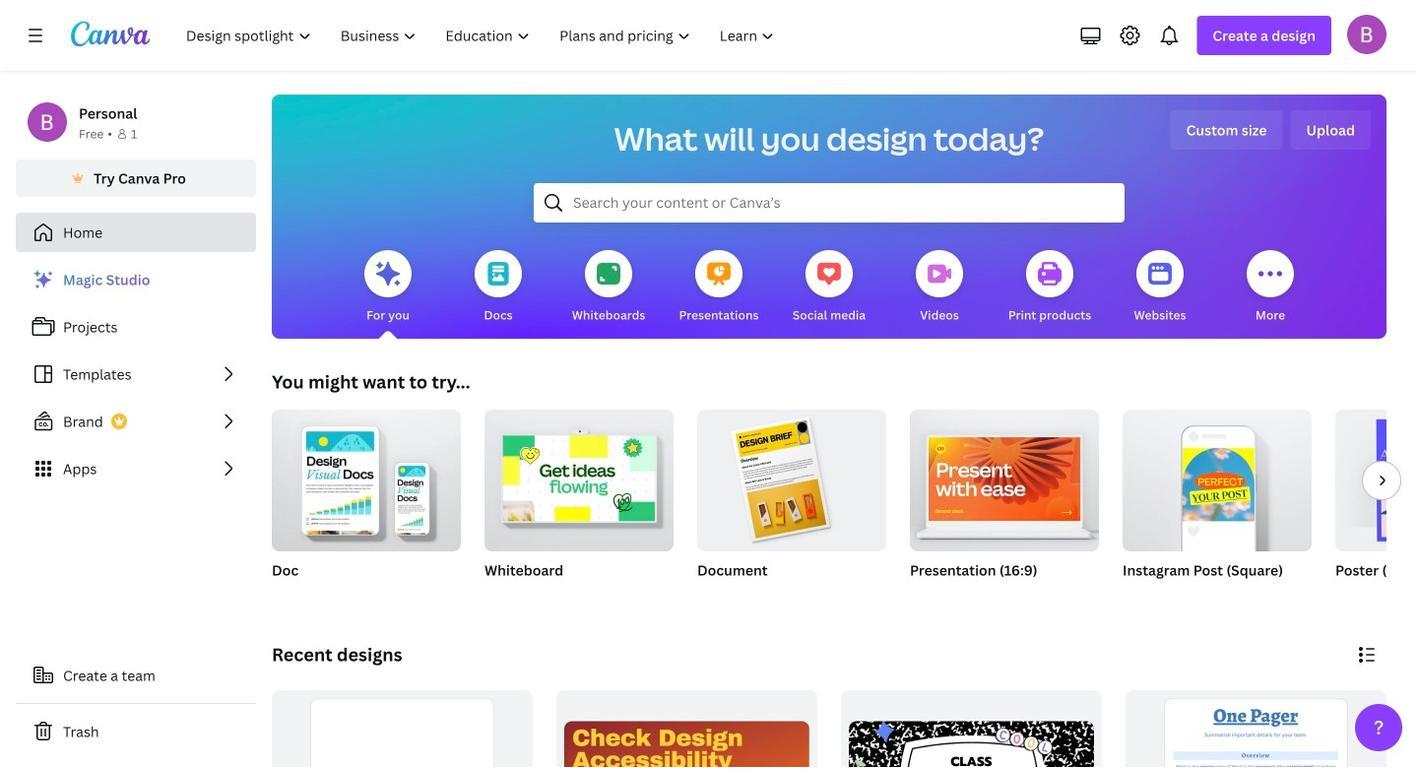 Task type: vqa. For each thing, say whether or not it's contained in the screenshot.
the "Bob Builder" icon
yes



Task type: locate. For each thing, give the bounding box(es) containing it.
list
[[16, 260, 256, 489]]

group
[[272, 402, 461, 605], [272, 402, 461, 552], [485, 402, 674, 605], [485, 402, 674, 552], [697, 402, 887, 605], [697, 402, 887, 552], [910, 410, 1099, 605], [910, 410, 1099, 552], [1123, 410, 1312, 605], [1336, 410, 1419, 605], [272, 691, 533, 767], [557, 691, 818, 767]]

None search field
[[534, 183, 1125, 223]]



Task type: describe. For each thing, give the bounding box(es) containing it.
bob builder image
[[1348, 15, 1387, 54]]

top level navigation element
[[173, 16, 791, 55]]

Search search field
[[573, 184, 1086, 222]]



